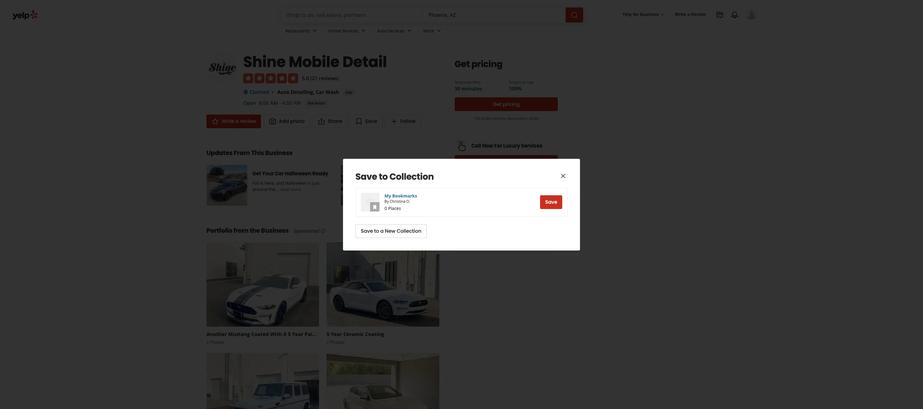 Task type: vqa. For each thing, say whether or not it's contained in the screenshot.
Updates From This Business 'Business'
yes



Task type: describe. For each thing, give the bounding box(es) containing it.
with for your
[[415, 170, 426, 177]]

notifications image
[[731, 11, 739, 19]]

0 horizontal spatial the
[[250, 226, 260, 235]]

next image
[[429, 182, 435, 189]]

24 chevron down v2 image for restaurants
[[311, 27, 319, 34]]

home services link
[[324, 22, 372, 41]]

24 star v2 image
[[212, 118, 219, 125]]

now
[[482, 142, 494, 149]]

yelp
[[623, 11, 632, 17]]

my
[[385, 193, 391, 199]]

write for write a review
[[222, 118, 234, 125]]

detailing
[[291, 89, 313, 95]]

30
[[455, 85, 460, 92]]

add photo link
[[264, 115, 310, 128]]

year inside the another mustang coated with a 5 year paint protection 2 photos
[[292, 331, 304, 338]]

follow button
[[385, 115, 421, 128]]

open
[[243, 100, 256, 107]]

pm
[[293, 100, 301, 107]]

just
[[312, 180, 320, 186]]

more for halloween
[[290, 186, 301, 192]]

save to collection dialog
[[0, 0, 923, 409]]

yelp for business
[[623, 11, 659, 17]]

leaves
[[400, 180, 413, 186]]

fall in love with your car image
[[341, 165, 382, 206]]

0
[[385, 205, 387, 211]]

love
[[402, 170, 414, 177]]

claimed
[[250, 89, 269, 95]]

0 vertical spatial get pricing
[[455, 58, 503, 70]]

fall for fall is here, and halloween is just around the…
[[252, 180, 259, 186]]

get pricing inside get pricing button
[[493, 101, 520, 108]]

year inside 5 year ceramic coating 2 photos
[[331, 331, 342, 338]]

places
[[388, 205, 401, 211]]

perfect
[[446, 180, 460, 186]]

24 chevron down v2 image for home services
[[360, 27, 367, 34]]

5.0 (21 reviews)
[[302, 75, 339, 82]]

save button inside region
[[540, 195, 563, 209]]

mobile
[[289, 51, 340, 72]]

home services
[[329, 28, 359, 34]]

paint
[[305, 331, 318, 338]]

with for a
[[270, 331, 282, 338]]

more
[[423, 28, 434, 34]]

write for write a review
[[675, 11, 687, 17]]

business logo image
[[207, 52, 238, 84]]

updates from this business
[[207, 149, 293, 157]]

2 inside the another mustang coated with a 5 year paint protection 2 photos
[[207, 339, 209, 345]]

the…
[[268, 186, 279, 192]]

more link
[[418, 22, 448, 41]]

add
[[279, 118, 289, 125]]

-
[[279, 100, 281, 107]]

ready
[[312, 170, 328, 177]]

2 your from the left
[[427, 170, 439, 177]]

for for call
[[500, 158, 506, 166]]

in
[[396, 170, 401, 177]]

mustang
[[228, 331, 250, 338]]

2 is from the left
[[308, 180, 311, 186]]

sponsored
[[294, 228, 320, 234]]

see hours
[[307, 100, 325, 106]]

a inside save to a new collection button
[[380, 227, 384, 235]]

shine mobile detail
[[243, 51, 387, 72]]

2 horizontal spatial services
[[521, 142, 543, 149]]

5 inside 5 year ceramic coating 2 photos
[[327, 331, 330, 338]]

follow
[[400, 118, 416, 125]]

write a review link
[[673, 9, 709, 20]]

fall is here, and halloween is just around the…
[[252, 180, 320, 192]]

close image
[[560, 172, 567, 180]]

share
[[328, 118, 342, 125]]

photo
[[290, 118, 305, 125]]

review
[[691, 11, 706, 17]]

response rate 100%
[[509, 80, 534, 92]]

home
[[329, 28, 341, 34]]

6:00
[[259, 100, 269, 107]]

bookmarks
[[392, 193, 417, 199]]

new
[[385, 227, 396, 235]]

business inside button
[[640, 11, 659, 17]]

auto detailing link
[[277, 89, 313, 95]]

luxury
[[503, 142, 520, 149]]

16 chevron down v2 image
[[660, 12, 665, 17]]

1 is from the left
[[260, 180, 264, 186]]

0 vertical spatial halloween
[[285, 170, 311, 177]]

a inside write a review link
[[236, 118, 239, 125]]

see hours link
[[305, 100, 328, 107]]

it's
[[431, 180, 437, 186]]

yelp for business button
[[620, 9, 668, 20]]

my bookmarks link
[[385, 193, 417, 199]]

see
[[307, 100, 314, 106]]

response for 100%
[[509, 80, 526, 85]]

for
[[495, 142, 502, 149]]

24 chevron down v2 image for more
[[435, 27, 443, 34]]

updates from this business element
[[197, 138, 470, 206]]

call for details button
[[455, 155, 558, 169]]

save to collection region
[[356, 171, 568, 238]]

save to a new collection button
[[356, 224, 427, 238]]

locals
[[481, 116, 491, 121]]

details
[[508, 158, 524, 166]]

coated
[[251, 331, 269, 338]]

4:00
[[282, 100, 292, 107]]

search image
[[571, 11, 578, 19]]

by
[[385, 199, 389, 204]]

save to collection
[[356, 171, 434, 183]]

5 year ceramic coating 2 photos
[[327, 331, 384, 345]]

24 share v2 image
[[318, 118, 325, 125]]

to for collection
[[379, 171, 388, 183]]

write a review
[[222, 118, 256, 125]]

a
[[283, 331, 287, 338]]

100%
[[509, 85, 522, 92]]

photos inside the another mustang coated with a 5 year paint protection 2 photos
[[210, 339, 224, 345]]

rate
[[527, 80, 534, 85]]

detail
[[343, 51, 387, 72]]

read more for halloween
[[280, 186, 301, 192]]

auto detailing , car wash
[[277, 89, 339, 95]]



Task type: locate. For each thing, give the bounding box(es) containing it.
is left just
[[308, 180, 311, 186]]

response inside response time 30 minutes
[[455, 80, 472, 85]]

1 vertical spatial with
[[270, 331, 282, 338]]

more down it's
[[423, 186, 434, 192]]

get pricing up response time 30 minutes
[[455, 58, 503, 70]]

to left new
[[374, 227, 379, 235]]

time down as
[[387, 186, 396, 192]]

call now for luxury services
[[472, 142, 543, 149]]

fall for fall in love with your car
[[387, 170, 395, 177]]

0 horizontal spatial your
[[262, 170, 274, 177]]

0 horizontal spatial time
[[387, 186, 396, 192]]

year
[[292, 331, 304, 338], [331, 331, 342, 338]]

save button down 24 external link v2 image at the top right of the page
[[540, 195, 563, 209]]

2 inside 5 year ceramic coating 2 photos
[[327, 339, 329, 345]]

1 horizontal spatial car
[[316, 89, 324, 95]]

0 horizontal spatial services
[[342, 28, 359, 34]]

(21 reviews) link
[[310, 75, 339, 82]]

2 down another
[[207, 339, 209, 345]]

1 horizontal spatial call
[[489, 158, 498, 166]]

save left as
[[356, 171, 377, 183]]

pricing inside button
[[503, 101, 520, 108]]

auto
[[377, 28, 387, 34], [277, 89, 289, 95]]

a inside write a review link
[[688, 11, 690, 17]]

as the leaves change, it's the perfect time to fall…
[[387, 180, 460, 192]]

0 vertical spatial for
[[633, 11, 639, 17]]

halloween inside fall is here, and halloween is just around the…
[[285, 180, 307, 186]]

get up the around
[[252, 170, 261, 177]]

restaurants link
[[280, 22, 324, 41]]

4 24 chevron down v2 image from the left
[[435, 27, 443, 34]]

1 horizontal spatial for
[[633, 11, 639, 17]]

1 vertical spatial halloween
[[285, 180, 307, 186]]

collection
[[390, 171, 434, 183], [397, 227, 422, 235]]

16 info v2 image
[[321, 229, 326, 234]]

get
[[455, 58, 470, 70], [493, 101, 502, 108], [252, 170, 261, 177]]

write inside user actions element
[[675, 11, 687, 17]]

write right 24 star v2 icon
[[222, 118, 234, 125]]

0 horizontal spatial get
[[252, 170, 261, 177]]

auto inside business categories element
[[377, 28, 387, 34]]

1 photos from the left
[[210, 339, 224, 345]]

0 vertical spatial business
[[640, 11, 659, 17]]

more for with
[[423, 186, 434, 192]]

2 vertical spatial to
[[374, 227, 379, 235]]

quote
[[529, 116, 539, 121]]

auto for auto detailing , car wash
[[277, 89, 289, 95]]

fall…
[[402, 186, 412, 192]]

business for portfolio from the business
[[261, 226, 289, 235]]

more
[[290, 186, 301, 192], [423, 186, 434, 192]]

get up recently
[[493, 101, 502, 108]]

get pricing button
[[455, 97, 558, 111]]

the right as
[[393, 180, 399, 186]]

save right 24 save outline v2 icon
[[365, 118, 377, 125]]

24 chevron down v2 image inside restaurants "link"
[[311, 27, 319, 34]]

photos down the protection
[[330, 339, 345, 345]]

save down 24 external link v2 image at the top right of the page
[[545, 198, 558, 206]]

2 horizontal spatial car
[[440, 170, 449, 177]]

1 vertical spatial write
[[222, 118, 234, 125]]

1 horizontal spatial read more
[[413, 186, 434, 192]]

to left in
[[379, 171, 388, 183]]

1 horizontal spatial year
[[331, 331, 342, 338]]

time up "minutes"
[[473, 80, 481, 85]]

the
[[393, 180, 399, 186], [438, 180, 445, 186], [250, 226, 260, 235]]

pricing up response time 30 minutes
[[472, 58, 503, 70]]

response for 30
[[455, 80, 472, 85]]

fall left in
[[387, 170, 395, 177]]

collection inside button
[[397, 227, 422, 235]]

1 horizontal spatial is
[[308, 180, 311, 186]]

call for details
[[489, 158, 524, 166]]

0 vertical spatial get
[[455, 58, 470, 70]]

1 horizontal spatial write
[[675, 11, 687, 17]]

for for yelp
[[633, 11, 639, 17]]

get pricing up 133 locals recently requested a quote
[[493, 101, 520, 108]]

halloween up fall is here, and halloween is just around the…
[[285, 170, 311, 177]]

1 vertical spatial to
[[397, 186, 401, 192]]

0 horizontal spatial response
[[455, 80, 472, 85]]

24 add v2 image
[[390, 118, 398, 125]]

133 locals recently requested a quote
[[474, 116, 539, 121]]

car up the perfect
[[440, 170, 449, 177]]

0 horizontal spatial write
[[222, 118, 234, 125]]

None search field
[[281, 7, 585, 22]]

1 horizontal spatial time
[[473, 80, 481, 85]]

0 vertical spatial fall
[[387, 170, 395, 177]]

24 chevron down v2 image right 'auto services'
[[406, 27, 413, 34]]

services for home services
[[342, 28, 359, 34]]

your up here,
[[262, 170, 274, 177]]

more down 'get your car halloween ready'
[[290, 186, 301, 192]]

with inside the another mustang coated with a 5 year paint protection 2 photos
[[270, 331, 282, 338]]

0 vertical spatial with
[[415, 170, 426, 177]]

shine
[[243, 51, 286, 72]]

0 vertical spatial collection
[[390, 171, 434, 183]]

business categories element
[[280, 22, 758, 41]]

24 camera v2 image
[[269, 118, 276, 125]]

coating
[[365, 331, 384, 338]]

get your car halloween ready
[[252, 170, 328, 177]]

edit button
[[343, 89, 355, 97]]

response up 100%
[[509, 80, 526, 85]]

halloween down 'get your car halloween ready'
[[285, 180, 307, 186]]

24 chevron down v2 image
[[311, 27, 319, 34], [360, 27, 367, 34], [406, 27, 413, 34], [435, 27, 443, 34]]

read more down and
[[280, 186, 301, 192]]

fall in love with your car
[[387, 170, 449, 177]]

response inside response rate 100%
[[509, 80, 526, 85]]

for right yelp
[[633, 11, 639, 17]]

edit
[[345, 90, 352, 95]]

response
[[455, 80, 472, 85], [509, 80, 526, 85]]

another mustang coated with a 5 year paint protection 2 photos
[[207, 331, 345, 345]]

for inside "button"
[[500, 158, 506, 166]]

2 horizontal spatial get
[[493, 101, 502, 108]]

2 read more from the left
[[413, 186, 434, 192]]

24 save outline v2 image
[[355, 118, 363, 125]]

read for with
[[413, 186, 422, 192]]

call down for
[[489, 158, 498, 166]]

1 year from the left
[[292, 331, 304, 338]]

24 external link v2 image
[[551, 184, 558, 192]]

to for a
[[374, 227, 379, 235]]

projects image
[[716, 11, 724, 19]]

24 chevron down v2 image inside auto services link
[[406, 27, 413, 34]]

2 down the protection
[[327, 339, 329, 345]]

1 2 from the left
[[207, 339, 209, 345]]

16 save v2 image
[[373, 205, 378, 210]]

write left the review
[[675, 11, 687, 17]]

1 vertical spatial pricing
[[503, 101, 520, 108]]

1 vertical spatial get
[[493, 101, 502, 108]]

read more
[[280, 186, 301, 192], [413, 186, 434, 192]]

,
[[313, 89, 315, 95]]

with up change,
[[415, 170, 426, 177]]

call for call now for luxury services
[[472, 142, 481, 149]]

2 read from the left
[[413, 186, 422, 192]]

the right from
[[250, 226, 260, 235]]

reviews)
[[319, 75, 339, 82]]

1 horizontal spatial save button
[[540, 195, 563, 209]]

24 chevron down v2 image for auto services
[[406, 27, 413, 34]]

another
[[207, 331, 227, 338]]

save to a new collection
[[361, 227, 422, 235]]

1 more from the left
[[290, 186, 301, 192]]

save inside save to a new collection button
[[361, 227, 373, 235]]

fall inside fall is here, and halloween is just around the…
[[252, 180, 259, 186]]

updates
[[207, 149, 233, 157]]

time inside response time 30 minutes
[[473, 80, 481, 85]]

24 phone v2 image
[[551, 202, 558, 210]]

write
[[675, 11, 687, 17], [222, 118, 234, 125]]

1 vertical spatial auto
[[277, 89, 289, 95]]

24 chevron down v2 image right restaurants
[[311, 27, 319, 34]]

3 24 chevron down v2 image from the left
[[406, 27, 413, 34]]

save button left 24 add v2 icon
[[350, 115, 383, 128]]

car wash link
[[316, 89, 339, 95]]

1 vertical spatial call
[[489, 158, 498, 166]]

24 chevron down v2 image inside more link
[[435, 27, 443, 34]]

2 24 chevron down v2 image from the left
[[360, 27, 367, 34]]

5.0
[[302, 75, 309, 82]]

your up it's
[[427, 170, 439, 177]]

protection
[[319, 331, 345, 338]]

read down change,
[[413, 186, 422, 192]]

2
[[207, 339, 209, 345], [327, 339, 329, 345]]

photos inside 5 year ceramic coating 2 photos
[[330, 339, 345, 345]]

2 year from the left
[[331, 331, 342, 338]]

am
[[270, 100, 278, 107]]

1 horizontal spatial your
[[427, 170, 439, 177]]

get inside button
[[493, 101, 502, 108]]

1 response from the left
[[455, 80, 472, 85]]

ceramic
[[344, 331, 364, 338]]

read more down change,
[[413, 186, 434, 192]]

here,
[[265, 180, 275, 186]]

halloween
[[285, 170, 311, 177], [285, 180, 307, 186]]

1 horizontal spatial with
[[415, 170, 426, 177]]

2 5 from the left
[[327, 331, 330, 338]]

1 horizontal spatial more
[[423, 186, 434, 192]]

o.
[[407, 199, 410, 204]]

the right it's
[[438, 180, 445, 186]]

2 more from the left
[[423, 186, 434, 192]]

business for updates from this business
[[265, 149, 293, 157]]

car up and
[[275, 170, 284, 177]]

2 2 from the left
[[327, 339, 329, 345]]

133
[[474, 116, 480, 121]]

a
[[688, 11, 690, 17], [526, 116, 528, 121], [236, 118, 239, 125], [380, 227, 384, 235]]

0 horizontal spatial year
[[292, 331, 304, 338]]

portfolio
[[207, 226, 232, 235]]

with left a at bottom left
[[270, 331, 282, 338]]

services for auto services
[[388, 28, 405, 34]]

0 horizontal spatial car
[[275, 170, 284, 177]]

pricing up requested
[[503, 101, 520, 108]]

save
[[365, 118, 377, 125], [356, 171, 377, 183], [545, 198, 558, 206], [361, 227, 373, 235]]

year left ceramic
[[331, 331, 342, 338]]

2 vertical spatial get
[[252, 170, 261, 177]]

photos down another
[[210, 339, 224, 345]]

5 inside the another mustang coated with a 5 year paint protection 2 photos
[[288, 331, 291, 338]]

1 horizontal spatial the
[[393, 180, 399, 186]]

1 vertical spatial get pricing
[[493, 101, 520, 108]]

fall up the around
[[252, 180, 259, 186]]

16 claim filled v2 image
[[243, 90, 248, 95]]

from
[[234, 149, 250, 157]]

christina
[[390, 199, 406, 204]]

auto for auto services
[[377, 28, 387, 34]]

24 chevron down v2 image right home services
[[360, 27, 367, 34]]

2 vertical spatial business
[[261, 226, 289, 235]]

with
[[415, 170, 426, 177], [270, 331, 282, 338]]

get inside updates from this business element
[[252, 170, 261, 177]]

5
[[288, 331, 291, 338], [327, 331, 330, 338]]

portfolio from the business
[[207, 226, 289, 235]]

0 horizontal spatial save button
[[350, 115, 383, 128]]

write a review
[[675, 11, 706, 17]]

around
[[252, 186, 267, 192]]

get your car halloween ready image
[[207, 165, 247, 206]]

call
[[472, 142, 481, 149], [489, 158, 498, 166]]

0 horizontal spatial photos
[[210, 339, 224, 345]]

with inside updates from this business element
[[415, 170, 426, 177]]

0 horizontal spatial auto
[[277, 89, 289, 95]]

1 vertical spatial business
[[265, 149, 293, 157]]

5 right a at bottom left
[[288, 331, 291, 338]]

24 chevron down v2 image inside home services link
[[360, 27, 367, 34]]

read down and
[[280, 186, 289, 192]]

1 vertical spatial fall
[[252, 180, 259, 186]]

1 horizontal spatial 2
[[327, 339, 329, 345]]

to
[[379, 171, 388, 183], [397, 186, 401, 192], [374, 227, 379, 235]]

24 camera v2 image
[[367, 198, 374, 205]]

call inside "button"
[[489, 158, 498, 166]]

1 read from the left
[[280, 186, 289, 192]]

to up my bookmarks "link"
[[397, 186, 401, 192]]

2 photos from the left
[[330, 339, 345, 345]]

review
[[240, 118, 256, 125]]

year right a at bottom left
[[292, 331, 304, 338]]

0 horizontal spatial read
[[280, 186, 289, 192]]

read more for with
[[413, 186, 434, 192]]

my bookmarks by christina o. 0 places
[[385, 193, 417, 211]]

1 horizontal spatial auto
[[377, 28, 387, 34]]

call for call for details
[[489, 158, 498, 166]]

time inside as the leaves change, it's the perfect time to fall…
[[387, 186, 396, 192]]

0 horizontal spatial is
[[260, 180, 264, 186]]

portfolio from the business element
[[197, 216, 443, 409]]

response up 30
[[455, 80, 472, 85]]

services
[[342, 28, 359, 34], [388, 28, 405, 34], [521, 142, 543, 149]]

1 horizontal spatial fall
[[387, 170, 395, 177]]

business
[[640, 11, 659, 17], [265, 149, 293, 157], [261, 226, 289, 235]]

is up the around
[[260, 180, 264, 186]]

0 horizontal spatial read more
[[280, 186, 301, 192]]

0 horizontal spatial 5
[[288, 331, 291, 338]]

2 horizontal spatial the
[[438, 180, 445, 186]]

car right ,
[[316, 89, 324, 95]]

0 horizontal spatial 2
[[207, 339, 209, 345]]

minutes
[[462, 85, 482, 92]]

0 horizontal spatial with
[[270, 331, 282, 338]]

1 horizontal spatial get
[[455, 58, 470, 70]]

to inside as the leaves change, it's the perfect time to fall…
[[397, 186, 401, 192]]

1 horizontal spatial response
[[509, 80, 526, 85]]

read for halloween
[[280, 186, 289, 192]]

24 chevron down v2 image right the more
[[435, 27, 443, 34]]

1 read more from the left
[[280, 186, 301, 192]]

0 vertical spatial time
[[473, 80, 481, 85]]

add photo
[[279, 118, 305, 125]]

0 vertical spatial auto
[[377, 28, 387, 34]]

hours
[[315, 100, 325, 106]]

auto services link
[[372, 22, 418, 41]]

pricing
[[472, 58, 503, 70], [503, 101, 520, 108]]

5 right paint
[[327, 331, 330, 338]]

for inside button
[[633, 11, 639, 17]]

0 vertical spatial write
[[675, 11, 687, 17]]

0 vertical spatial to
[[379, 171, 388, 183]]

to inside button
[[374, 227, 379, 235]]

1 horizontal spatial services
[[388, 28, 405, 34]]

change,
[[414, 180, 430, 186]]

auto services
[[377, 28, 405, 34]]

0 horizontal spatial for
[[500, 158, 506, 166]]

0 vertical spatial pricing
[[472, 58, 503, 70]]

open 6:00 am - 4:00 pm
[[243, 100, 301, 107]]

response time 30 minutes
[[455, 80, 482, 92]]

0 vertical spatial call
[[472, 142, 481, 149]]

1 24 chevron down v2 image from the left
[[311, 27, 319, 34]]

0 horizontal spatial more
[[290, 186, 301, 192]]

1 horizontal spatial read
[[413, 186, 422, 192]]

previous image
[[210, 182, 217, 189]]

1 horizontal spatial photos
[[330, 339, 345, 345]]

2 response from the left
[[509, 80, 526, 85]]

1 vertical spatial collection
[[397, 227, 422, 235]]

and
[[276, 180, 284, 186]]

from
[[234, 226, 249, 235]]

1 your from the left
[[262, 170, 274, 177]]

fall
[[387, 170, 395, 177], [252, 180, 259, 186]]

1 vertical spatial save button
[[540, 195, 563, 209]]

0 horizontal spatial call
[[472, 142, 481, 149]]

user actions element
[[618, 8, 766, 46]]

save left new
[[361, 227, 373, 235]]

call left now
[[472, 142, 481, 149]]

0 horizontal spatial fall
[[252, 180, 259, 186]]

wash
[[326, 89, 339, 95]]

5 star rating image
[[243, 73, 298, 83]]

getshinedetail.com
[[455, 185, 503, 192]]

1 horizontal spatial 5
[[327, 331, 330, 338]]

write a review link
[[207, 115, 261, 128]]

get up response time 30 minutes
[[455, 58, 470, 70]]

for left details
[[500, 158, 506, 166]]

0 vertical spatial save button
[[350, 115, 383, 128]]

1 5 from the left
[[288, 331, 291, 338]]

1 vertical spatial time
[[387, 186, 396, 192]]

1 vertical spatial for
[[500, 158, 506, 166]]



